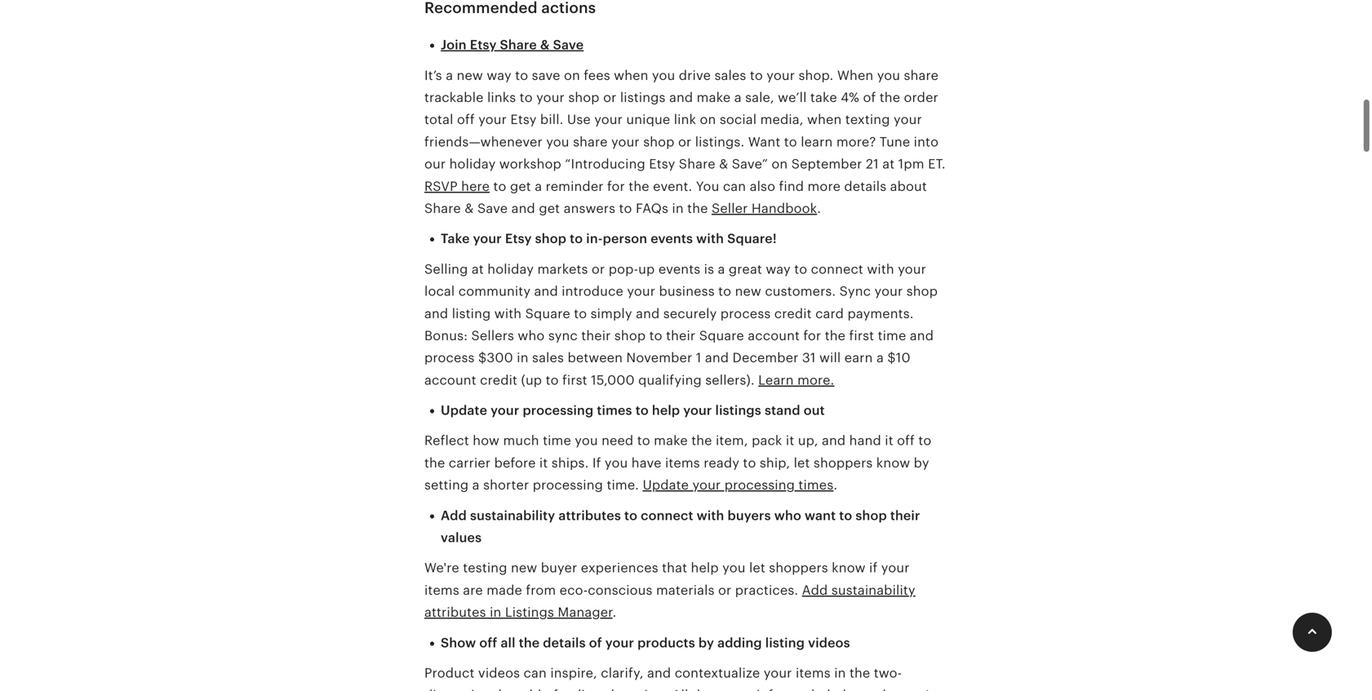 Task type: locate. For each thing, give the bounding box(es) containing it.
of
[[864, 90, 877, 105], [589, 636, 602, 651], [545, 689, 558, 692]]

carrier
[[449, 456, 491, 471]]

let inside the reflect how much time you need to make the item, pack it up, and hand it off to the carrier before it ships. if you have items ready to ship, let shoppers know by setting a shorter processing time.
[[794, 456, 811, 471]]

processing down ships. at the left bottom of the page
[[533, 478, 604, 493]]

1 horizontal spatial .
[[818, 201, 822, 216]]

items
[[666, 456, 701, 471], [425, 583, 460, 598], [796, 666, 831, 681]]

world
[[506, 689, 542, 692]]

2 vertical spatial on
[[772, 157, 788, 172]]

0 horizontal spatial of
[[545, 689, 558, 692]]

add
[[441, 509, 467, 523], [802, 583, 828, 598]]

times
[[597, 403, 633, 418], [799, 478, 834, 493]]

and
[[670, 90, 694, 105], [512, 201, 536, 216], [535, 284, 558, 299], [425, 306, 449, 321], [636, 306, 660, 321], [910, 329, 934, 343], [705, 351, 729, 366], [822, 434, 846, 449], [648, 666, 672, 681]]

let inside we're testing new buyer experiences that help you let shoppers know if your items are made from eco-conscious materials or practices.
[[750, 561, 766, 576]]

2 horizontal spatial share
[[679, 157, 716, 172]]

1 vertical spatial when
[[808, 112, 842, 127]]

processing down (up
[[523, 403, 594, 418]]

item,
[[716, 434, 749, 449]]

reflect how much time you need to make the item, pack it up, and hand it off to the carrier before it ships. if you have items ready to ship, let shoppers know by setting a shorter processing time.
[[425, 434, 932, 493]]

selling at holiday markets or pop-up events is a great way to connect with your local community and introduce your business to new customers. sync your shop and listing with square to simply and securely process credit card payments. bonus: sellers who sync their shop to their square account for the first time and process $300 in sales between november 1 and december 31 will earn a $10 account credit (up to first 15,000 qualifying sellers).
[[425, 262, 938, 388]]

0 vertical spatial items
[[666, 456, 701, 471]]

items inside we're testing new buyer experiences that help you let shoppers know if your items are made from eco-conscious materials or practices.
[[425, 583, 460, 598]]

0 vertical spatial sustainability
[[470, 509, 556, 523]]

in down event.
[[672, 201, 684, 216]]

2 vertical spatial new
[[511, 561, 538, 576]]

1 vertical spatial save
[[478, 201, 508, 216]]

selling
[[425, 262, 468, 277]]

2 horizontal spatial new
[[735, 284, 762, 299]]

the up boost
[[850, 666, 871, 681]]

1 horizontal spatial at
[[883, 157, 895, 172]]

handbook
[[752, 201, 818, 216]]

sustainability
[[470, 509, 556, 523], [832, 583, 916, 598]]

customers.
[[765, 284, 836, 299]]

first down between
[[563, 373, 588, 388]]

way up customers.
[[766, 262, 791, 277]]

it left ships. at the left bottom of the page
[[540, 456, 548, 471]]

off inside it's a new way to save on fees when you drive sales to your shop. when you share trackable links to your shop or listings and make a sale, we'll take 4% of the order total off your etsy bill. use your unique link on social media, when texting your friends—whenever you share your shop or listings. want to learn more? tune into our holiday workshop "introducing etsy share & save" on september 21 at 1pm et. rsvp here
[[457, 112, 475, 127]]

1 vertical spatial listing
[[766, 636, 805, 651]]

add up 'values'
[[441, 509, 467, 523]]

0 vertical spatial that
[[662, 561, 688, 576]]

that
[[662, 561, 688, 576], [692, 689, 718, 692]]

can
[[723, 179, 747, 194], [524, 666, 547, 681], [785, 689, 808, 692]]

processing down ship, on the right
[[725, 478, 795, 493]]

1 vertical spatial listings
[[716, 403, 762, 418]]

0 vertical spatial times
[[597, 403, 633, 418]]

0 horizontal spatial &
[[465, 201, 474, 216]]

1 horizontal spatial process
[[721, 306, 771, 321]]

1 vertical spatial add
[[802, 583, 828, 598]]

the
[[880, 90, 901, 105], [629, 179, 650, 194], [688, 201, 708, 216], [825, 329, 846, 343], [692, 434, 713, 449], [425, 456, 445, 471], [519, 636, 540, 651], [850, 666, 871, 681]]

answers
[[564, 201, 616, 216]]

time up ships. at the left bottom of the page
[[543, 434, 572, 449]]

on up find
[[772, 157, 788, 172]]

for inside to get a reminder for the event. you can also  find more details about share & save and get answers to faqs in the
[[608, 179, 625, 194]]

sustainability inside add sustainability attributes to connect with buyers who want to shop their values
[[470, 509, 556, 523]]

2 vertical spatial help
[[812, 689, 840, 692]]

1 vertical spatial new
[[735, 284, 762, 299]]

you down "bill."
[[547, 135, 570, 149]]

or up introduce
[[592, 262, 605, 277]]

1pm
[[899, 157, 925, 172]]

1 horizontal spatial sustainability
[[832, 583, 916, 598]]

0 horizontal spatial who
[[518, 329, 545, 343]]

share down use
[[573, 135, 608, 149]]

share
[[904, 68, 939, 83], [573, 135, 608, 149]]

0 vertical spatial account
[[748, 329, 800, 343]]

update up the reflect
[[441, 403, 488, 418]]

save"
[[732, 157, 768, 172]]

attributes inside add sustainability attributes to connect with buyers who want to shop their values
[[559, 509, 621, 523]]

sales right drive
[[715, 68, 747, 83]]

0 horizontal spatial on
[[564, 68, 581, 83]]

make down drive
[[697, 90, 731, 105]]

1 horizontal spatial that
[[692, 689, 718, 692]]

sales
[[715, 68, 747, 83], [532, 351, 564, 366]]

connect
[[811, 262, 864, 277], [641, 509, 694, 523]]

a
[[446, 68, 453, 83], [735, 90, 742, 105], [535, 179, 542, 194], [718, 262, 726, 277], [877, 351, 884, 366], [473, 478, 480, 493]]

person
[[603, 232, 648, 246]]

processing for update your processing times .
[[725, 478, 795, 493]]

0 vertical spatial by
[[914, 456, 930, 471]]

0 horizontal spatial update
[[441, 403, 488, 418]]

2 vertical spatial of
[[545, 689, 558, 692]]

the inside it's a new way to save on fees when you drive sales to your shop. when you share trackable links to your shop or listings and make a sale, we'll take 4% of the order total off your etsy bill. use your unique link on social media, when texting your friends—whenever you share your shop or listings. want to learn more? tune into our holiday workshop "introducing etsy share & save" on september 21 at 1pm et. rsvp here
[[880, 90, 901, 105]]

get down reminder
[[539, 201, 560, 216]]

0 vertical spatial who
[[518, 329, 545, 343]]

etsy up community on the top left of the page
[[505, 232, 532, 246]]

process down great
[[721, 306, 771, 321]]

square
[[526, 306, 571, 321], [700, 329, 745, 343]]

shoppers inside we're testing new buyer experiences that help you let shoppers know if your items are made from eco-conscious materials or practices.
[[769, 561, 829, 576]]

shop inside add sustainability attributes to connect with buyers who want to shop their values
[[856, 509, 888, 523]]

up,
[[798, 434, 819, 449]]

1 vertical spatial &
[[720, 157, 729, 172]]

up
[[639, 262, 655, 277]]

get down "workshop"
[[510, 179, 531, 194]]

etsy
[[470, 38, 497, 52], [511, 112, 537, 127], [649, 157, 676, 172], [505, 232, 532, 246]]

1 horizontal spatial sales
[[715, 68, 747, 83]]

processing for update your processing times to help your listings stand out
[[523, 403, 594, 418]]

1 vertical spatial events
[[659, 262, 701, 277]]

add inside add sustainability attributes in listings manager
[[802, 583, 828, 598]]

and right 1
[[705, 351, 729, 366]]

1 vertical spatial on
[[700, 112, 717, 127]]

info
[[757, 689, 781, 692]]

21
[[866, 157, 879, 172]]

1 vertical spatial items
[[425, 583, 460, 598]]

inspire,
[[551, 666, 598, 681]]

2 horizontal spatial of
[[864, 90, 877, 105]]

1 horizontal spatial know
[[877, 456, 911, 471]]

attributes
[[559, 509, 621, 523], [425, 606, 486, 620]]

in inside to get a reminder for the event. you can also  find more details about share & save and get answers to faqs in the
[[672, 201, 684, 216]]

rsvp
[[425, 179, 458, 194]]

2 horizontal spatial it
[[885, 434, 894, 449]]

share up order
[[904, 68, 939, 83]]

and down "workshop"
[[512, 201, 536, 216]]

0 horizontal spatial by
[[699, 636, 715, 651]]

share inside it's a new way to save on fees when you drive sales to your shop. when you share trackable links to your shop or listings and make a sale, we'll take 4% of the order total off your etsy bill. use your unique link on social media, when texting your friends—whenever you share your shop or listings. want to learn more? tune into our holiday workshop "introducing etsy share & save" on september 21 at 1pm et. rsvp here
[[679, 157, 716, 172]]

videos inside the product videos can inspire, clarify, and contextualize your items in the two- dimensional world of online shopping. all that extra info can help boost buyers
[[478, 666, 520, 681]]

off inside the reflect how much time you need to make the item, pack it up, and hand it off to the carrier before it ships. if you have items ready to ship, let shoppers know by setting a shorter processing time.
[[898, 434, 915, 449]]

0 vertical spatial process
[[721, 306, 771, 321]]

it's
[[425, 68, 442, 83]]

it's a new way to save on fees when you drive sales to your shop. when you share trackable links to your shop or listings and make a sale, we'll take 4% of the order total off your etsy bill. use your unique link on social media, when texting your friends—whenever you share your shop or listings. want to learn more? tune into our holiday workshop "introducing etsy share & save" on september 21 at 1pm et. rsvp here
[[425, 68, 946, 194]]

here
[[462, 179, 490, 194]]

1 horizontal spatial let
[[794, 456, 811, 471]]

learn more. link
[[759, 373, 835, 388]]

the right all
[[519, 636, 540, 651]]

you
[[652, 68, 676, 83], [878, 68, 901, 83], [547, 135, 570, 149], [575, 434, 598, 449], [605, 456, 628, 471], [723, 561, 746, 576]]

time inside the reflect how much time you need to make the item, pack it up, and hand it off to the carrier before it ships. if you have items ready to ship, let shoppers know by setting a shorter processing time.
[[543, 434, 572, 449]]

or inside selling at holiday markets or pop-up events is a great way to connect with your local community and introduce your business to new customers. sync your shop and listing with square to simply and securely process credit card payments. bonus: sellers who sync their shop to their square account for the first time and process $300 in sales between november 1 and december 31 will earn a $10 account credit (up to first 15,000 qualifying sellers).
[[592, 262, 605, 277]]

0 vertical spatial &
[[541, 38, 550, 52]]

sales down sync
[[532, 351, 564, 366]]

0 horizontal spatial help
[[652, 403, 680, 418]]

sustainability for add sustainability attributes to connect with buyers who want to shop their values
[[470, 509, 556, 523]]

1 vertical spatial for
[[804, 329, 822, 343]]

0 horizontal spatial listing
[[452, 306, 491, 321]]

0 horizontal spatial sales
[[532, 351, 564, 366]]

credit down $300
[[480, 373, 518, 388]]

community
[[459, 284, 531, 299]]

0 horizontal spatial attributes
[[425, 606, 486, 620]]

that down the contextualize
[[692, 689, 718, 692]]

our
[[425, 157, 446, 172]]

1 horizontal spatial new
[[511, 561, 538, 576]]

is
[[704, 262, 715, 277]]

a inside the reflect how much time you need to make the item, pack it up, and hand it off to the carrier before it ships. if you have items ready to ship, let shoppers know by setting a shorter processing time.
[[473, 478, 480, 493]]

0 vertical spatial details
[[845, 179, 887, 194]]

and right up,
[[822, 434, 846, 449]]

0 horizontal spatial know
[[832, 561, 866, 576]]

add for add sustainability attributes to connect with buyers who want to shop their values
[[441, 509, 467, 523]]

new up from
[[511, 561, 538, 576]]

and up link
[[670, 90, 694, 105]]

november
[[627, 351, 693, 366]]

0 horizontal spatial for
[[608, 179, 625, 194]]

pack
[[752, 434, 783, 449]]

square up 1
[[700, 329, 745, 343]]

1 vertical spatial by
[[699, 636, 715, 651]]

earn
[[845, 351, 873, 366]]

sustainability inside add sustainability attributes in listings manager
[[832, 583, 916, 598]]

to right here
[[494, 179, 507, 194]]

let up practices.
[[750, 561, 766, 576]]

and right simply
[[636, 306, 660, 321]]

their
[[582, 329, 611, 343], [666, 329, 696, 343], [891, 509, 921, 523]]

1 horizontal spatial of
[[589, 636, 602, 651]]

it right hand
[[885, 434, 894, 449]]

1 horizontal spatial time
[[878, 329, 907, 343]]

also
[[750, 179, 776, 194]]

shoppers inside the reflect how much time you need to make the item, pack it up, and hand it off to the carrier before it ships. if you have items ready to ship, let shoppers know by setting a shorter processing time.
[[814, 456, 873, 471]]

1 horizontal spatial when
[[808, 112, 842, 127]]

total
[[425, 112, 454, 127]]

and inside it's a new way to save on fees when you drive sales to your shop. when you share trackable links to your shop or listings and make a sale, we'll take 4% of the order total off your etsy bill. use your unique link on social media, when texting your friends—whenever you share your shop or listings. want to learn more? tune into our holiday workshop "introducing etsy share & save" on september 21 at 1pm et. rsvp here
[[670, 90, 694, 105]]

0 horizontal spatial at
[[472, 262, 484, 277]]

4%
[[841, 90, 860, 105]]

0 vertical spatial help
[[652, 403, 680, 418]]

we'll
[[778, 90, 807, 105]]

0 vertical spatial time
[[878, 329, 907, 343]]

stand
[[765, 403, 801, 418]]

save down here
[[478, 201, 508, 216]]

buyer
[[541, 561, 578, 576]]

who left want
[[775, 509, 802, 523]]

of inside it's a new way to save on fees when you drive sales to your shop. when you share trackable links to your shop or listings and make a sale, we'll take 4% of the order total off your etsy bill. use your unique link on social media, when texting your friends—whenever you share your shop or listings. want to learn more? tune into our holiday workshop "introducing etsy share & save" on september 21 at 1pm et. rsvp here
[[864, 90, 877, 105]]

1
[[696, 351, 702, 366]]

by inside the reflect how much time you need to make the item, pack it up, and hand it off to the carrier before it ships. if you have items ready to ship, let shoppers know by setting a shorter processing time.
[[914, 456, 930, 471]]

and inside the product videos can inspire, clarify, and contextualize your items in the two- dimensional world of online shopping. all that extra info can help boost buyers
[[648, 666, 672, 681]]

0 horizontal spatial first
[[563, 373, 588, 388]]

1 vertical spatial get
[[539, 201, 560, 216]]

seller
[[712, 201, 748, 216]]

for up 31
[[804, 329, 822, 343]]

save up save
[[553, 38, 584, 52]]

times up want
[[799, 478, 834, 493]]

items left 'two-'
[[796, 666, 831, 681]]

in inside add sustainability attributes in listings manager
[[490, 606, 502, 620]]

.
[[818, 201, 822, 216], [834, 478, 838, 493], [613, 606, 617, 620]]

0 horizontal spatial way
[[487, 68, 512, 83]]

to left faqs
[[619, 201, 633, 216]]

0 vertical spatial of
[[864, 90, 877, 105]]

seller handbook link
[[712, 201, 818, 216]]

2 horizontal spatial help
[[812, 689, 840, 692]]

new inside we're testing new buyer experiences that help you let shoppers know if your items are made from eco-conscious materials or practices.
[[511, 561, 538, 576]]

help up materials
[[691, 561, 719, 576]]

events up "business"
[[659, 262, 701, 277]]

markets
[[538, 262, 588, 277]]

can up the seller at the top right of the page
[[723, 179, 747, 194]]

times down 15,000
[[597, 403, 633, 418]]

buyers
[[728, 509, 772, 523]]

december
[[733, 351, 799, 366]]

holiday up community on the top left of the page
[[488, 262, 534, 277]]

help inside the product videos can inspire, clarify, and contextualize your items in the two- dimensional world of online shopping. all that extra info can help boost buyers
[[812, 689, 840, 692]]

new inside it's a new way to save on fees when you drive sales to your shop. when you share trackable links to your shop or listings and make a sale, we'll take 4% of the order total off your etsy bill. use your unique link on social media, when texting your friends—whenever you share your shop or listings. want to learn more? tune into our holiday workshop "introducing etsy share & save" on september 21 at 1pm et. rsvp here
[[457, 68, 483, 83]]

and up shopping.
[[648, 666, 672, 681]]

items down we're
[[425, 583, 460, 598]]

&
[[541, 38, 550, 52], [720, 157, 729, 172], [465, 201, 474, 216]]

at right 21
[[883, 157, 895, 172]]

sellers
[[472, 329, 515, 343]]

know down hand
[[877, 456, 911, 471]]

0 vertical spatial make
[[697, 90, 731, 105]]

new for that
[[511, 561, 538, 576]]

help left boost
[[812, 689, 840, 692]]

can up world
[[524, 666, 547, 681]]

let down up,
[[794, 456, 811, 471]]

know left 'if' on the bottom of page
[[832, 561, 866, 576]]

. down more
[[818, 201, 822, 216]]

1 vertical spatial off
[[898, 434, 915, 449]]

have
[[632, 456, 662, 471]]

when right fees
[[614, 68, 649, 83]]

0 horizontal spatial .
[[613, 606, 617, 620]]

off left all
[[480, 636, 498, 651]]

0 vertical spatial shoppers
[[814, 456, 873, 471]]

with inside add sustainability attributes to connect with buyers who want to shop their values
[[697, 509, 725, 523]]

it left up,
[[786, 434, 795, 449]]

in up boost
[[835, 666, 846, 681]]

process down bonus:
[[425, 351, 475, 366]]

0 vertical spatial off
[[457, 112, 475, 127]]

add right practices.
[[802, 583, 828, 598]]

. up want
[[834, 478, 838, 493]]

take
[[811, 90, 838, 105]]

1 vertical spatial process
[[425, 351, 475, 366]]

sustainability down shorter
[[470, 509, 556, 523]]

that up materials
[[662, 561, 688, 576]]

etsy left "bill."
[[511, 112, 537, 127]]

0 vertical spatial share
[[500, 38, 537, 52]]

0 horizontal spatial off
[[457, 112, 475, 127]]

you up practices.
[[723, 561, 746, 576]]

before
[[495, 456, 536, 471]]

are
[[463, 583, 483, 598]]

1 vertical spatial credit
[[480, 373, 518, 388]]

events
[[651, 232, 693, 246], [659, 262, 701, 277]]

adding
[[718, 636, 763, 651]]

card
[[816, 306, 844, 321]]

0 vertical spatial add
[[441, 509, 467, 523]]

attributes inside add sustainability attributes in listings manager
[[425, 606, 486, 620]]

1 horizontal spatial items
[[666, 456, 701, 471]]

square!
[[728, 232, 777, 246]]

times for to
[[597, 403, 633, 418]]

1 vertical spatial way
[[766, 262, 791, 277]]

1 horizontal spatial can
[[723, 179, 747, 194]]

1 vertical spatial let
[[750, 561, 766, 576]]

connect up sync
[[811, 262, 864, 277]]

know inside the reflect how much time you need to make the item, pack it up, and hand it off to the carrier before it ships. if you have items ready to ship, let shoppers know by setting a shorter processing time.
[[877, 456, 911, 471]]

of down manager
[[589, 636, 602, 651]]

& up save
[[541, 38, 550, 52]]

1 vertical spatial update
[[643, 478, 689, 493]]

1 vertical spatial at
[[472, 262, 484, 277]]

items inside the reflect how much time you need to make the item, pack it up, and hand it off to the carrier before it ships. if you have items ready to ship, let shoppers know by setting a shorter processing time.
[[666, 456, 701, 471]]

1 horizontal spatial times
[[799, 478, 834, 493]]

events inside selling at holiday markets or pop-up events is a great way to connect with your local community and introduce your business to new customers. sync your shop and listing with square to simply and securely process credit card payments. bonus: sellers who sync their shop to their square account for the first time and process $300 in sales between november 1 and december 31 will earn a $10 account credit (up to first 15,000 qualifying sellers).
[[659, 262, 701, 277]]

attributes for in
[[425, 606, 486, 620]]

make
[[697, 90, 731, 105], [654, 434, 688, 449]]

update your processing times .
[[643, 478, 838, 493]]

1 vertical spatial help
[[691, 561, 719, 576]]

0 vertical spatial first
[[850, 329, 875, 343]]

to down 'media,'
[[785, 135, 798, 149]]

1 horizontal spatial connect
[[811, 262, 864, 277]]

order
[[904, 90, 939, 105]]

help down qualifying at the bottom of page
[[652, 403, 680, 418]]

0 vertical spatial know
[[877, 456, 911, 471]]

1 vertical spatial that
[[692, 689, 718, 692]]

shoppers down hand
[[814, 456, 873, 471]]

credit
[[775, 306, 812, 321], [480, 373, 518, 388]]

shop up use
[[569, 90, 600, 105]]

media,
[[761, 112, 804, 127]]

holiday inside it's a new way to save on fees when you drive sales to your shop. when you share trackable links to your shop or listings and make a sale, we'll take 4% of the order total off your etsy bill. use your unique link on social media, when texting your friends—whenever you share your shop or listings. want to learn more? tune into our holiday workshop "introducing etsy share & save" on september 21 at 1pm et. rsvp here
[[450, 157, 496, 172]]

shop up markets
[[535, 232, 567, 246]]

a down carrier
[[473, 478, 480, 493]]

introduce
[[562, 284, 624, 299]]

attributes down the are
[[425, 606, 486, 620]]

events down faqs
[[651, 232, 693, 246]]

way inside selling at holiday markets or pop-up events is a great way to connect with your local community and introduce your business to new customers. sync your shop and listing with square to simply and securely process credit card payments. bonus: sellers who sync their shop to their square account for the first time and process $300 in sales between november 1 and december 31 will earn a $10 account credit (up to first 15,000 qualifying sellers).
[[766, 262, 791, 277]]

attributes for to
[[559, 509, 621, 523]]

etsy up event.
[[649, 157, 676, 172]]

1 vertical spatial holiday
[[488, 262, 534, 277]]

0 horizontal spatial save
[[478, 201, 508, 216]]

1 horizontal spatial attributes
[[559, 509, 621, 523]]

details up the inspire,
[[543, 636, 586, 651]]

new for save
[[457, 68, 483, 83]]

that inside we're testing new buyer experiences that help you let shoppers know if your items are made from eco-conscious materials or practices.
[[662, 561, 688, 576]]

videos
[[809, 636, 851, 651], [478, 666, 520, 681]]

sustainability for add sustainability attributes in listings manager
[[832, 583, 916, 598]]

1 vertical spatial connect
[[641, 509, 694, 523]]

0 horizontal spatial get
[[510, 179, 531, 194]]

share up you
[[679, 157, 716, 172]]

processing
[[523, 403, 594, 418], [533, 478, 604, 493], [725, 478, 795, 493]]

1 horizontal spatial get
[[539, 201, 560, 216]]

times for .
[[799, 478, 834, 493]]

. down conscious
[[613, 606, 617, 620]]

way up links
[[487, 68, 512, 83]]

1 vertical spatial make
[[654, 434, 688, 449]]

add inside add sustainability attributes to connect with buyers who want to shop their values
[[441, 509, 467, 523]]

first up earn
[[850, 329, 875, 343]]

share up save
[[500, 38, 537, 52]]

0 vertical spatial holiday
[[450, 157, 496, 172]]

events for is
[[659, 262, 701, 277]]



Task type: describe. For each thing, give the bounding box(es) containing it.
a right 'is'
[[718, 262, 726, 277]]

2 horizontal spatial on
[[772, 157, 788, 172]]

join etsy share & save
[[441, 38, 584, 52]]

save inside to get a reminder for the event. you can also  find more details about share & save and get answers to faqs in the
[[478, 201, 508, 216]]

add for add sustainability attributes in listings manager
[[802, 583, 828, 598]]

0 horizontal spatial credit
[[480, 373, 518, 388]]

in inside the product videos can inspire, clarify, and contextualize your items in the two- dimensional world of online shopping. all that extra info can help boost buyers
[[835, 666, 846, 681]]

join
[[441, 38, 467, 52]]

add sustainability attributes to connect with buyers who want to shop their values
[[441, 509, 921, 546]]

texting
[[846, 112, 891, 127]]

0 vertical spatial get
[[510, 179, 531, 194]]

sales inside it's a new way to save on fees when you drive sales to your shop. when you share trackable links to your shop or listings and make a sale, we'll take 4% of the order total off your etsy bill. use your unique link on social media, when texting your friends—whenever you share your shop or listings. want to learn more? tune into our holiday workshop "introducing etsy share & save" on september 21 at 1pm et. rsvp here
[[715, 68, 747, 83]]

(up
[[521, 373, 542, 388]]

their inside add sustainability attributes to connect with buyers who want to shop their values
[[891, 509, 921, 523]]

drive
[[679, 68, 711, 83]]

to down qualifying at the bottom of page
[[636, 403, 649, 418]]

or down fees
[[604, 90, 617, 105]]

and down markets
[[535, 284, 558, 299]]

qualifying
[[639, 373, 702, 388]]

1 horizontal spatial share
[[500, 38, 537, 52]]

for inside selling at holiday markets or pop-up events is a great way to connect with your local community and introduce your business to new customers. sync your shop and listing with square to simply and securely process credit card payments. bonus: sellers who sync their shop to their square account for the first time and process $300 in sales between november 1 and december 31 will earn a $10 account credit (up to first 15,000 qualifying sellers).
[[804, 329, 822, 343]]

1 horizontal spatial videos
[[809, 636, 851, 651]]

sales inside selling at holiday markets or pop-up events is a great way to connect with your local community and introduce your business to new customers. sync your shop and listing with square to simply and securely process credit card payments. bonus: sellers who sync their shop to their square account for the first time and process $300 in sales between november 1 and december 31 will earn a $10 account credit (up to first 15,000 qualifying sellers).
[[532, 351, 564, 366]]

sync
[[840, 284, 871, 299]]

to right hand
[[919, 434, 932, 449]]

2 vertical spatial .
[[613, 606, 617, 620]]

local
[[425, 284, 455, 299]]

with up 'is'
[[697, 232, 724, 246]]

you left drive
[[652, 68, 676, 83]]

to down time.
[[625, 509, 638, 523]]

bonus:
[[425, 329, 468, 343]]

& inside to get a reminder for the event. you can also  find more details about share & save and get answers to faqs in the
[[465, 201, 474, 216]]

1 vertical spatial can
[[524, 666, 547, 681]]

sync
[[549, 329, 578, 343]]

clarify,
[[601, 666, 644, 681]]

ships.
[[552, 456, 589, 471]]

the inside the product videos can inspire, clarify, and contextualize your items in the two- dimensional world of online shopping. all that extra info can help boost buyers
[[850, 666, 871, 681]]

a right the it's
[[446, 68, 453, 83]]

add sustainability attributes in listings manager
[[425, 583, 916, 620]]

details inside to get a reminder for the event. you can also  find more details about share & save and get answers to faqs in the
[[845, 179, 887, 194]]

pop-
[[609, 262, 639, 277]]

between
[[568, 351, 623, 366]]

take your etsy shop to in-person events with square!
[[441, 232, 777, 246]]

help inside we're testing new buyer experiences that help you let shoppers know if your items are made from eco-conscious materials or practices.
[[691, 561, 719, 576]]

more?
[[837, 135, 877, 149]]

shorter
[[483, 478, 529, 493]]

0 horizontal spatial it
[[540, 456, 548, 471]]

want
[[805, 509, 836, 523]]

friends—whenever
[[425, 135, 543, 149]]

your inside the product videos can inspire, clarify, and contextualize your items in the two- dimensional world of online shopping. all that extra info can help boost buyers
[[764, 666, 793, 681]]

tune
[[880, 135, 911, 149]]

payments.
[[848, 306, 914, 321]]

reflect
[[425, 434, 469, 449]]

processing inside the reflect how much time you need to make the item, pack it up, and hand it off to the carrier before it ships. if you have items ready to ship, let shoppers know by setting a shorter processing time.
[[533, 478, 604, 493]]

with up sync
[[868, 262, 895, 277]]

we're testing new buyer experiences that help you let shoppers know if your items are made from eco-conscious materials or practices.
[[425, 561, 910, 598]]

to down great
[[719, 284, 732, 299]]

that inside the product videos can inspire, clarify, and contextualize your items in the two- dimensional world of online shopping. all that extra info can help boost buyers
[[692, 689, 718, 692]]

a inside to get a reminder for the event. you can also  find more details about share & save and get answers to faqs in the
[[535, 179, 542, 194]]

find
[[779, 179, 804, 194]]

materials
[[657, 583, 715, 598]]

link
[[674, 112, 697, 127]]

much
[[503, 434, 540, 449]]

you right if
[[605, 456, 628, 471]]

and up $10
[[910, 329, 934, 343]]

you up if
[[575, 434, 598, 449]]

listings inside it's a new way to save on fees when you drive sales to your shop. when you share trackable links to your shop or listings and make a sale, we'll take 4% of the order total off your etsy bill. use your unique link on social media, when texting your friends—whenever you share your shop or listings. want to learn more? tune into our holiday workshop "introducing etsy share & save" on september 21 at 1pm et. rsvp here
[[621, 90, 666, 105]]

0 horizontal spatial share
[[573, 135, 608, 149]]

to up have
[[638, 434, 651, 449]]

the up 'setting'
[[425, 456, 445, 471]]

save
[[532, 68, 561, 83]]

rsvp here link
[[425, 179, 490, 194]]

way inside it's a new way to save on fees when you drive sales to your shop. when you share trackable links to your shop or listings and make a sale, we'll take 4% of the order total off your etsy bill. use your unique link on social media, when texting your friends—whenever you share your shop or listings. want to learn more? tune into our holiday workshop "introducing etsy share & save" on september 21 at 1pm et. rsvp here
[[487, 68, 512, 83]]

connect inside selling at holiday markets or pop-up events is a great way to connect with your local community and introduce your business to new customers. sync your shop and listing with square to simply and securely process credit card payments. bonus: sellers who sync their shop to their square account for the first time and process $300 in sales between november 1 and december 31 will earn a $10 account credit (up to first 15,000 qualifying sellers).
[[811, 262, 864, 277]]

need
[[602, 434, 634, 449]]

take
[[441, 232, 470, 246]]

the up ready
[[692, 434, 713, 449]]

when
[[838, 68, 874, 83]]

time.
[[607, 478, 639, 493]]

31
[[803, 351, 816, 366]]

0 vertical spatial save
[[553, 38, 584, 52]]

to right links
[[520, 90, 533, 105]]

faqs
[[636, 201, 669, 216]]

1 horizontal spatial &
[[541, 38, 550, 52]]

1 horizontal spatial square
[[700, 329, 745, 343]]

the down you
[[688, 201, 708, 216]]

manager
[[558, 606, 613, 620]]

time inside selling at holiday markets or pop-up events is a great way to connect with your local community and introduce your business to new customers. sync your shop and listing with square to simply and securely process credit card payments. bonus: sellers who sync their shop to their square account for the first time and process $300 in sales between november 1 and december 31 will earn a $10 account credit (up to first 15,000 qualifying sellers).
[[878, 329, 907, 343]]

show
[[441, 636, 476, 651]]

shop down simply
[[615, 329, 646, 343]]

update for update your processing times to help your listings stand out
[[441, 403, 488, 418]]

1 horizontal spatial on
[[700, 112, 717, 127]]

you inside we're testing new buyer experiences that help you let shoppers know if your items are made from eco-conscious materials or practices.
[[723, 561, 746, 576]]

to left save
[[515, 68, 529, 83]]

listing inside selling at holiday markets or pop-up events is a great way to connect with your local community and introduce your business to new customers. sync your shop and listing with square to simply and securely process credit card payments. bonus: sellers who sync their shop to their square account for the first time and process $300 in sales between november 1 and december 31 will earn a $10 account credit (up to first 15,000 qualifying sellers).
[[452, 306, 491, 321]]

of inside the product videos can inspire, clarify, and contextualize your items in the two- dimensional world of online shopping. all that extra info can help boost buyers
[[545, 689, 558, 692]]

your inside we're testing new buyer experiences that help you let shoppers know if your items are made from eco-conscious materials or practices.
[[882, 561, 910, 576]]

testing
[[463, 561, 508, 576]]

or inside we're testing new buyer experiences that help you let shoppers know if your items are made from eco-conscious materials or practices.
[[719, 583, 732, 598]]

all
[[501, 636, 516, 651]]

2 horizontal spatial .
[[834, 478, 838, 493]]

to left in-
[[570, 232, 583, 246]]

and inside the reflect how much time you need to make the item, pack it up, and hand it off to the carrier before it ships. if you have items ready to ship, let shoppers know by setting a shorter processing time.
[[822, 434, 846, 449]]

use
[[567, 112, 591, 127]]

listings.
[[696, 135, 745, 149]]

a left sale,
[[735, 90, 742, 105]]

make inside it's a new way to save on fees when you drive sales to your shop. when you share trackable links to your shop or listings and make a sale, we'll take 4% of the order total off your etsy bill. use your unique link on social media, when texting your friends—whenever you share your shop or listings. want to learn more? tune into our holiday workshop "introducing etsy share & save" on september 21 at 1pm et. rsvp here
[[697, 90, 731, 105]]

0 horizontal spatial their
[[582, 329, 611, 343]]

can inside to get a reminder for the event. you can also  find more details about share & save and get answers to faqs in the
[[723, 179, 747, 194]]

unique
[[627, 112, 671, 127]]

holiday inside selling at holiday markets or pop-up events is a great way to connect with your local community and introduce your business to new customers. sync your shop and listing with square to simply and securely process credit card payments. bonus: sellers who sync their shop to their square account for the first time and process $300 in sales between november 1 and december 31 will earn a $10 account credit (up to first 15,000 qualifying sellers).
[[488, 262, 534, 277]]

you right when
[[878, 68, 901, 83]]

conscious
[[588, 583, 653, 598]]

0 vertical spatial square
[[526, 306, 571, 321]]

to up "november" on the bottom of the page
[[650, 329, 663, 343]]

1 horizontal spatial listing
[[766, 636, 805, 651]]

or down link
[[679, 135, 692, 149]]

1 vertical spatial details
[[543, 636, 586, 651]]

you
[[696, 179, 720, 194]]

0 vertical spatial share
[[904, 68, 939, 83]]

who inside selling at holiday markets or pop-up events is a great way to connect with your local community and introduce your business to new customers. sync your shop and listing with square to simply and securely process credit card payments. bonus: sellers who sync their shop to their square account for the first time and process $300 in sales between november 1 and december 31 will earn a $10 account credit (up to first 15,000 qualifying sellers).
[[518, 329, 545, 343]]

fees
[[584, 68, 611, 83]]

who inside add sustainability attributes to connect with buyers who want to shop their values
[[775, 509, 802, 523]]

practices.
[[736, 583, 799, 598]]

show off all the details of your products by adding listing videos
[[441, 636, 851, 651]]

a left $10
[[877, 351, 884, 366]]

1 horizontal spatial it
[[786, 434, 795, 449]]

shop.
[[799, 68, 834, 83]]

to right (up
[[546, 373, 559, 388]]

september
[[792, 157, 863, 172]]

to down introduce
[[574, 306, 587, 321]]

will
[[820, 351, 841, 366]]

if
[[593, 456, 601, 471]]

0 horizontal spatial account
[[425, 373, 477, 388]]

at inside selling at holiday markets or pop-up events is a great way to connect with your local community and introduce your business to new customers. sync your shop and listing with square to simply and securely process credit card payments. bonus: sellers who sync their shop to their square account for the first time and process $300 in sales between november 1 and december 31 will earn a $10 account credit (up to first 15,000 qualifying sellers).
[[472, 262, 484, 277]]

to up customers.
[[795, 262, 808, 277]]

2 horizontal spatial can
[[785, 689, 808, 692]]

to right want
[[840, 509, 853, 523]]

make inside the reflect how much time you need to make the item, pack it up, and hand it off to the carrier before it ships. if you have items ready to ship, let shoppers know by setting a shorter processing time.
[[654, 434, 688, 449]]

the up faqs
[[629, 179, 650, 194]]

1 horizontal spatial off
[[480, 636, 498, 651]]

made
[[487, 583, 523, 598]]

ship,
[[760, 456, 791, 471]]

product videos can inspire, clarify, and contextualize your items in the two- dimensional world of online shopping. all that extra info can help boost buyers
[[425, 666, 930, 692]]

and down local
[[425, 306, 449, 321]]

update your processing times to help your listings stand out
[[441, 403, 825, 418]]

and inside to get a reminder for the event. you can also  find more details about share & save and get answers to faqs in the
[[512, 201, 536, 216]]

shop up payments.
[[907, 284, 938, 299]]

etsy right join
[[470, 38, 497, 52]]

0 vertical spatial when
[[614, 68, 649, 83]]

how
[[473, 434, 500, 449]]

1 horizontal spatial their
[[666, 329, 696, 343]]

events for with
[[651, 232, 693, 246]]

update your processing times link
[[643, 478, 834, 493]]

contextualize
[[675, 666, 761, 681]]

& inside it's a new way to save on fees when you drive sales to your shop. when you share trackable links to your shop or listings and make a sale, we'll take 4% of the order total off your etsy bill. use your unique link on social media, when texting your friends—whenever you share your shop or listings. want to learn more? tune into our holiday workshop "introducing etsy share & save" on september 21 at 1pm et. rsvp here
[[720, 157, 729, 172]]

know inside we're testing new buyer experiences that help you let shoppers know if your items are made from eco-conscious materials or practices.
[[832, 561, 866, 576]]

share inside to get a reminder for the event. you can also  find more details about share & save and get answers to faqs in the
[[425, 201, 461, 216]]

new inside selling at holiday markets or pop-up events is a great way to connect with your local community and introduce your business to new customers. sync your shop and listing with square to simply and securely process credit card payments. bonus: sellers who sync their shop to their square account for the first time and process $300 in sales between november 1 and december 31 will earn a $10 account credit (up to first 15,000 qualifying sellers).
[[735, 284, 762, 299]]

to get a reminder for the event. you can also  find more details about share & save and get answers to faqs in the
[[425, 179, 928, 216]]

add sustainability attributes in listings manager link
[[425, 583, 916, 620]]

update for update your processing times .
[[643, 478, 689, 493]]

securely
[[664, 306, 717, 321]]

to up update your processing times .
[[743, 456, 757, 471]]

1 horizontal spatial first
[[850, 329, 875, 343]]

more
[[808, 179, 841, 194]]

dimensional
[[425, 689, 502, 692]]

into
[[914, 135, 939, 149]]

in-
[[587, 232, 603, 246]]

in inside selling at holiday markets or pop-up events is a great way to connect with your local community and introduce your business to new customers. sync your shop and listing with square to simply and securely process credit card payments. bonus: sellers who sync their shop to their square account for the first time and process $300 in sales between november 1 and december 31 will earn a $10 account credit (up to first 15,000 qualifying sellers).
[[517, 351, 529, 366]]

the inside selling at holiday markets or pop-up events is a great way to connect with your local community and introduce your business to new customers. sync your shop and listing with square to simply and securely process credit card payments. bonus: sellers who sync their shop to their square account for the first time and process $300 in sales between november 1 and december 31 will earn a $10 account credit (up to first 15,000 qualifying sellers).
[[825, 329, 846, 343]]

at inside it's a new way to save on fees when you drive sales to your shop. when you share trackable links to your shop or listings and make a sale, we'll take 4% of the order total off your etsy bill. use your unique link on social media, when texting your friends—whenever you share your shop or listings. want to learn more? tune into our holiday workshop "introducing etsy share & save" on september 21 at 1pm et. rsvp here
[[883, 157, 895, 172]]

ready
[[704, 456, 740, 471]]

learn more.
[[759, 373, 835, 388]]

online
[[562, 689, 601, 692]]

items inside the product videos can inspire, clarify, and contextualize your items in the two- dimensional world of online shopping. all that extra info can help boost buyers
[[796, 666, 831, 681]]

shop down unique
[[644, 135, 675, 149]]

"introducing
[[565, 157, 646, 172]]

with down community on the top left of the page
[[495, 306, 522, 321]]

join etsy share & save link
[[441, 38, 584, 52]]

connect inside add sustainability attributes to connect with buyers who want to shop their values
[[641, 509, 694, 523]]

$300
[[479, 351, 514, 366]]

to up sale,
[[750, 68, 763, 83]]

eco-
[[560, 583, 588, 598]]

0 vertical spatial credit
[[775, 306, 812, 321]]

0 vertical spatial on
[[564, 68, 581, 83]]

0 vertical spatial .
[[818, 201, 822, 216]]

event.
[[653, 179, 693, 194]]

hand
[[850, 434, 882, 449]]

experiences
[[581, 561, 659, 576]]



Task type: vqa. For each thing, say whether or not it's contained in the screenshot.
PACK
yes



